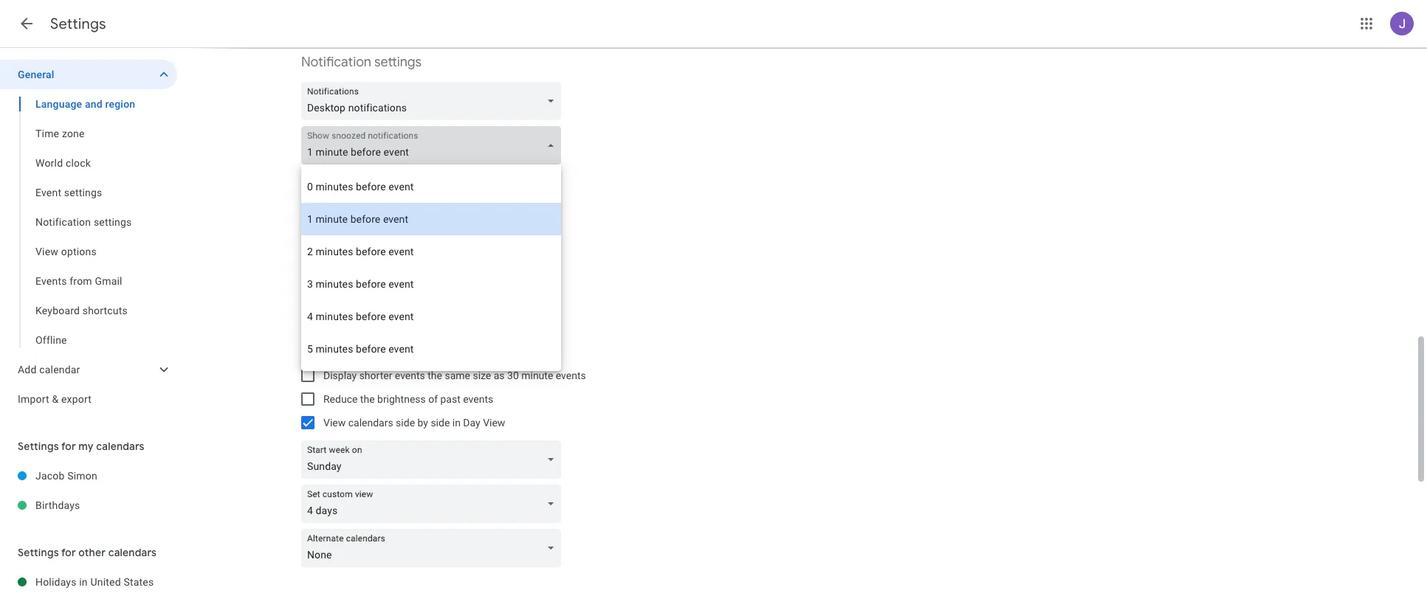 Task type: vqa. For each thing, say whether or not it's contained in the screenshot.
for
yes



Task type: describe. For each thing, give the bounding box(es) containing it.
show for show declined events
[[324, 323, 349, 335]]

language
[[35, 98, 82, 110]]

view options inside group
[[35, 246, 97, 258]]

2 minutes before event option
[[301, 236, 561, 268]]

shortcuts
[[83, 305, 128, 317]]

calendar
[[39, 364, 80, 376]]

world
[[35, 157, 63, 169]]

1 horizontal spatial in
[[453, 417, 461, 429]]

weekends
[[352, 299, 398, 311]]

jacob
[[35, 471, 65, 482]]

show week numbers
[[324, 346, 419, 358]]

0 vertical spatial notification
[[301, 54, 371, 71]]

united
[[90, 577, 121, 589]]

export
[[61, 394, 92, 406]]

notification
[[346, 177, 397, 188]]

options inside group
[[61, 246, 97, 258]]

holidays
[[35, 577, 77, 589]]

display shorter events the same size as 30 minute events
[[324, 370, 586, 382]]

me
[[354, 200, 368, 212]]

reduce
[[324, 394, 358, 406]]

clock
[[66, 157, 91, 169]]

import & export
[[18, 394, 92, 406]]

time zone
[[35, 128, 85, 140]]

view calendars side by side in day view
[[324, 417, 506, 429]]

week
[[352, 346, 376, 358]]

4 minutes before event option
[[301, 301, 561, 333]]

in inside "tree item"
[[79, 577, 88, 589]]

brightness
[[378, 394, 426, 406]]

day
[[463, 417, 481, 429]]

&
[[52, 394, 59, 406]]

minute
[[522, 370, 554, 382]]

sounds
[[400, 177, 434, 188]]

gmail
[[95, 276, 122, 287]]

show weekends
[[324, 299, 398, 311]]

size
[[473, 370, 491, 382]]

birthdays link
[[35, 491, 177, 521]]

as
[[494, 370, 505, 382]]

jacob simon
[[35, 471, 97, 482]]

tree containing general
[[0, 60, 177, 414]]

zone
[[62, 128, 85, 140]]

play
[[324, 177, 343, 188]]

2 vertical spatial settings
[[94, 216, 132, 228]]

holidays in united states
[[35, 577, 154, 589]]

have
[[406, 200, 428, 212]]

notification settings inside group
[[35, 216, 132, 228]]

for for my
[[61, 440, 76, 454]]

of
[[429, 394, 438, 406]]

settings for settings
[[50, 15, 106, 33]]

declined
[[352, 323, 390, 335]]

add calendar
[[18, 364, 80, 376]]

events up reduce the brightness of past events
[[395, 370, 425, 382]]

keyboard shortcuts
[[35, 305, 128, 317]]

5 minutes before event option
[[301, 333, 561, 366]]

group containing language and region
[[0, 89, 177, 355]]

responded
[[431, 200, 479, 212]]

settings for other calendars
[[18, 547, 157, 560]]

play notification sounds
[[324, 177, 434, 188]]

1 horizontal spatial notification settings
[[301, 54, 422, 71]]

by
[[418, 417, 428, 429]]

view right day
[[483, 417, 506, 429]]

view inside group
[[35, 246, 58, 258]]

events down size
[[463, 394, 494, 406]]

settings for settings for other calendars
[[18, 547, 59, 560]]

events up numbers
[[393, 323, 423, 335]]

2 side from the left
[[431, 417, 450, 429]]

0 vertical spatial calendars
[[348, 417, 394, 429]]

numbers
[[378, 346, 419, 358]]

if
[[392, 200, 399, 212]]



Task type: locate. For each thing, give the bounding box(es) containing it.
1 vertical spatial notification settings
[[35, 216, 132, 228]]

view up show weekends
[[301, 268, 330, 285]]

add
[[18, 364, 37, 376]]

0 horizontal spatial side
[[396, 417, 415, 429]]

tree
[[0, 60, 177, 414]]

2 for from the top
[[61, 547, 76, 560]]

2 show from the top
[[324, 323, 349, 335]]

birthdays
[[35, 500, 80, 512]]

notification
[[301, 54, 371, 71], [35, 216, 91, 228]]

go back image
[[18, 15, 35, 33]]

reduce the brightness of past events
[[324, 394, 494, 406]]

0 vertical spatial view options
[[35, 246, 97, 258]]

0 vertical spatial settings
[[50, 15, 106, 33]]

show
[[324, 299, 349, 311], [324, 323, 349, 335], [324, 346, 349, 358]]

3 show from the top
[[324, 346, 349, 358]]

1 vertical spatial in
[[79, 577, 88, 589]]

1 vertical spatial settings
[[64, 187, 102, 199]]

for
[[61, 440, 76, 454], [61, 547, 76, 560]]

0 horizontal spatial options
[[61, 246, 97, 258]]

settings for my calendars tree
[[0, 462, 177, 521]]

events
[[393, 323, 423, 335], [395, 370, 425, 382], [556, 370, 586, 382], [463, 394, 494, 406]]

0 horizontal spatial notification
[[35, 216, 91, 228]]

0 horizontal spatial notification settings
[[35, 216, 132, 228]]

settings for settings for my calendars
[[18, 440, 59, 454]]

1 horizontal spatial notification
[[301, 54, 371, 71]]

time
[[35, 128, 59, 140]]

settings for my calendars
[[18, 440, 145, 454]]

1 vertical spatial notification
[[35, 216, 91, 228]]

display
[[324, 370, 357, 382]]

1 horizontal spatial side
[[431, 417, 450, 429]]

world clock
[[35, 157, 91, 169]]

2 vertical spatial calendars
[[108, 547, 157, 560]]

calendars
[[348, 417, 394, 429], [96, 440, 145, 454], [108, 547, 157, 560]]

0 vertical spatial in
[[453, 417, 461, 429]]

the left same in the bottom left of the page
[[428, 370, 442, 382]]

0 vertical spatial settings
[[375, 54, 422, 71]]

1 show from the top
[[324, 299, 349, 311]]

calendars down reduce
[[348, 417, 394, 429]]

same
[[445, 370, 471, 382]]

events
[[35, 276, 67, 287]]

0 vertical spatial for
[[61, 440, 76, 454]]

settings heading
[[50, 15, 106, 33]]

other
[[79, 547, 106, 560]]

event
[[35, 187, 61, 199]]

in left day
[[453, 417, 461, 429]]

general tree item
[[0, 60, 177, 89]]

1 side from the left
[[396, 417, 415, 429]]

view down reduce
[[324, 417, 346, 429]]

holidays in united states link
[[35, 568, 177, 598]]

1 vertical spatial options
[[333, 268, 378, 285]]

notify
[[324, 200, 351, 212]]

show for show weekends
[[324, 299, 349, 311]]

notification settings
[[301, 54, 422, 71], [35, 216, 132, 228]]

settings up jacob
[[18, 440, 59, 454]]

or
[[508, 200, 517, 212]]

for left my
[[61, 440, 76, 454]]

for for other
[[61, 547, 76, 560]]

0 vertical spatial options
[[61, 246, 97, 258]]

0 horizontal spatial view options
[[35, 246, 97, 258]]

i
[[401, 200, 404, 212]]

30
[[508, 370, 519, 382]]

options
[[61, 246, 97, 258], [333, 268, 378, 285]]

2 vertical spatial show
[[324, 346, 349, 358]]

holidays in united states tree item
[[0, 568, 177, 598]]

show left weekends
[[324, 299, 349, 311]]

side right by
[[431, 417, 450, 429]]

1 horizontal spatial options
[[333, 268, 378, 285]]

birthdays tree item
[[0, 491, 177, 521]]

view options up the events from gmail
[[35, 246, 97, 258]]

0 minutes before event option
[[301, 171, 561, 203]]

view options
[[35, 246, 97, 258], [301, 268, 378, 285]]

past
[[441, 394, 461, 406]]

None field
[[301, 82, 567, 120], [301, 126, 567, 165], [301, 441, 567, 479], [301, 485, 567, 524], [301, 530, 567, 568], [301, 82, 567, 120], [301, 126, 567, 165], [301, 441, 567, 479], [301, 485, 567, 524], [301, 530, 567, 568]]

from
[[70, 276, 92, 287]]

only
[[371, 200, 390, 212]]

show up 'display'
[[324, 346, 349, 358]]

1 vertical spatial show
[[324, 323, 349, 335]]

calendars up states
[[108, 547, 157, 560]]

0 vertical spatial the
[[428, 370, 442, 382]]

show declined events
[[324, 323, 423, 335]]

in left united
[[79, 577, 88, 589]]

calendars right my
[[96, 440, 145, 454]]

2 vertical spatial settings
[[18, 547, 59, 560]]

view up events
[[35, 246, 58, 258]]

0 horizontal spatial the
[[360, 394, 375, 406]]

offline
[[35, 335, 67, 346]]

jacob simon tree item
[[0, 462, 177, 491]]

simon
[[67, 471, 97, 482]]

show down show weekends
[[324, 323, 349, 335]]

"maybe"
[[520, 200, 557, 212]]

options up the events from gmail
[[61, 246, 97, 258]]

event settings
[[35, 187, 102, 199]]

notify me only if i have responded "yes" or "maybe"
[[324, 200, 557, 212]]

calendars for settings for my calendars
[[96, 440, 145, 454]]

show snoozed notifications list box
[[301, 165, 561, 372]]

3 minutes before event option
[[301, 268, 561, 301]]

options up show weekends
[[333, 268, 378, 285]]

1 vertical spatial the
[[360, 394, 375, 406]]

"yes"
[[482, 200, 505, 212]]

the down shorter
[[360, 394, 375, 406]]

for left other
[[61, 547, 76, 560]]

1 minute before event option
[[301, 203, 561, 236]]

settings
[[375, 54, 422, 71], [64, 187, 102, 199], [94, 216, 132, 228]]

1 horizontal spatial view options
[[301, 268, 378, 285]]

in
[[453, 417, 461, 429], [79, 577, 88, 589]]

1 vertical spatial settings
[[18, 440, 59, 454]]

shorter
[[359, 370, 393, 382]]

side left by
[[396, 417, 415, 429]]

1 vertical spatial view options
[[301, 268, 378, 285]]

0 vertical spatial notification settings
[[301, 54, 422, 71]]

language and region
[[35, 98, 135, 110]]

keyboard
[[35, 305, 80, 317]]

settings up holidays
[[18, 547, 59, 560]]

side
[[396, 417, 415, 429], [431, 417, 450, 429]]

events right minute
[[556, 370, 586, 382]]

settings
[[50, 15, 106, 33], [18, 440, 59, 454], [18, 547, 59, 560]]

show for show week numbers
[[324, 346, 349, 358]]

group
[[0, 89, 177, 355]]

0 vertical spatial show
[[324, 299, 349, 311]]

region
[[105, 98, 135, 110]]

the
[[428, 370, 442, 382], [360, 394, 375, 406]]

states
[[124, 577, 154, 589]]

0 horizontal spatial in
[[79, 577, 88, 589]]

view
[[35, 246, 58, 258], [301, 268, 330, 285], [324, 417, 346, 429], [483, 417, 506, 429]]

events from gmail
[[35, 276, 122, 287]]

and
[[85, 98, 103, 110]]

1 vertical spatial for
[[61, 547, 76, 560]]

1 for from the top
[[61, 440, 76, 454]]

calendars for settings for other calendars
[[108, 547, 157, 560]]

1 horizontal spatial the
[[428, 370, 442, 382]]

import
[[18, 394, 49, 406]]

1 vertical spatial calendars
[[96, 440, 145, 454]]

my
[[79, 440, 94, 454]]

general
[[18, 69, 54, 81]]

view options up show weekends
[[301, 268, 378, 285]]

settings right go back icon in the top of the page
[[50, 15, 106, 33]]



